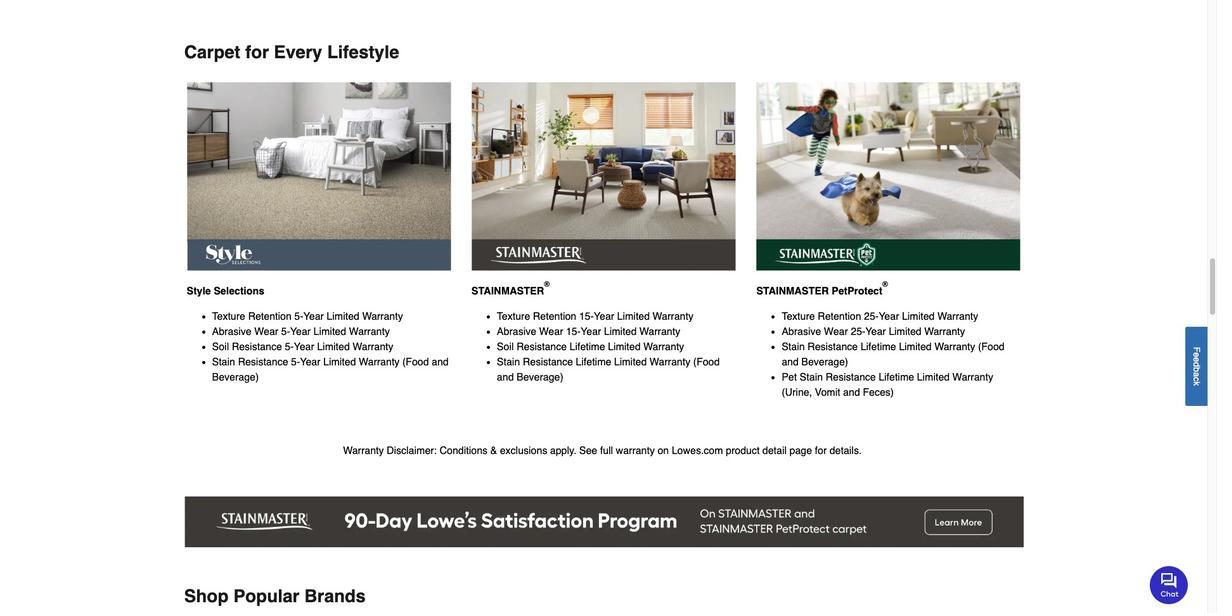 Task type: locate. For each thing, give the bounding box(es) containing it.
see
[[580, 446, 598, 457]]

(urine,
[[782, 387, 813, 399]]

wear down selections
[[254, 327, 278, 338]]

year
[[304, 311, 324, 323], [594, 311, 615, 323], [879, 311, 900, 323], [290, 327, 311, 338], [581, 327, 601, 338], [866, 327, 886, 338], [294, 342, 314, 353], [300, 357, 321, 368]]

soil down style selections
[[212, 342, 229, 353]]

texture inside texture retention 15-year limited warranty abrasive wear 15-year limited warranty soil resistance lifetime limited warranty stain resistance lifetime limited warranty (food and beverage)
[[497, 311, 530, 323]]

2 horizontal spatial wear
[[824, 327, 848, 338]]

details.
[[830, 446, 862, 457]]

soil
[[212, 342, 229, 353], [497, 342, 514, 353]]

limited
[[327, 311, 360, 323], [617, 311, 650, 323], [902, 311, 935, 323], [314, 327, 346, 338], [604, 327, 637, 338], [889, 327, 922, 338], [317, 342, 350, 353], [608, 342, 641, 353], [899, 342, 932, 353], [323, 357, 356, 368], [614, 357, 647, 368], [917, 372, 950, 384]]

texture inside texture retention 5-year limited warranty abrasive wear 5-year limited warranty soil resistance 5-year limited warranty stain resistance 5-year limited warranty (food and beverage)
[[212, 311, 245, 323]]

full
[[600, 446, 613, 457]]

for right page
[[815, 446, 827, 457]]

e up d
[[1192, 353, 1202, 357]]

texture down style selections
[[212, 311, 245, 323]]

25-
[[864, 311, 879, 323], [851, 327, 866, 338]]

beverage) inside texture retention 5-year limited warranty abrasive wear 5-year limited warranty soil resistance 5-year limited warranty stain resistance 5-year limited warranty (food and beverage)
[[212, 372, 259, 384]]

soil for soil resistance lifetime limited warranty
[[497, 342, 514, 353]]

retention inside texture retention 15-year limited warranty abrasive wear 15-year limited warranty soil resistance lifetime limited warranty stain resistance lifetime limited warranty (food and beverage)
[[533, 311, 577, 323]]

3 texture from the left
[[782, 311, 815, 323]]

1 retention from the left
[[248, 311, 292, 323]]

0 horizontal spatial (food
[[403, 357, 429, 368]]

texture for texture retention 5-year limited warranty abrasive wear 5-year limited warranty soil resistance 5-year limited warranty stain resistance 5-year limited warranty (food and beverage)
[[212, 311, 245, 323]]

brands
[[305, 586, 366, 607]]

1 horizontal spatial soil
[[497, 342, 514, 353]]

b
[[1192, 367, 1202, 372]]

2 horizontal spatial abrasive
[[782, 327, 822, 338]]

for left every
[[245, 42, 269, 62]]

2 abrasive from the left
[[497, 327, 537, 338]]

abrasive for abrasive wear 25-year limited warranty
[[782, 327, 822, 338]]

1 horizontal spatial stainmaster
[[757, 286, 829, 297]]

2 stainmaster from the left
[[757, 286, 829, 297]]

1 wear from the left
[[254, 327, 278, 338]]

abrasive inside texture retention 5-year limited warranty abrasive wear 5-year limited warranty soil resistance 5-year limited warranty stain resistance 5-year limited warranty (food and beverage)
[[212, 327, 252, 338]]

stainmaster petprotect ®
[[757, 280, 888, 297]]

abrasive inside texture retention 15-year limited warranty abrasive wear 15-year limited warranty soil resistance lifetime limited warranty stain resistance lifetime limited warranty (food and beverage)
[[497, 327, 537, 338]]

wear
[[254, 327, 278, 338], [539, 327, 563, 338], [824, 327, 848, 338]]

and
[[432, 357, 449, 368], [782, 357, 799, 368], [497, 372, 514, 384], [844, 387, 860, 399]]

wear down stainmaster petprotect ®
[[824, 327, 848, 338]]

texture
[[212, 311, 245, 323], [497, 311, 530, 323], [782, 311, 815, 323]]

for
[[245, 42, 269, 62], [815, 446, 827, 457]]

abrasive for abrasive wear 15-year limited warranty
[[497, 327, 537, 338]]

5-
[[294, 311, 304, 323], [281, 327, 290, 338], [285, 342, 294, 353], [291, 357, 300, 368]]

soil down stainmaster ®
[[497, 342, 514, 353]]

retention inside texture retention 25-year limited warranty abrasive wear 25-year limited warranty stain resistance lifetime limited warranty (food and beverage) pet stain resistance lifetime limited warranty (urine, vomit and feces)
[[818, 311, 862, 323]]

1 ® from the left
[[544, 280, 550, 289]]

texture inside texture retention 25-year limited warranty abrasive wear 25-year limited warranty stain resistance lifetime limited warranty (food and beverage) pet stain resistance lifetime limited warranty (urine, vomit and feces)
[[782, 311, 815, 323]]

apply.
[[550, 446, 577, 457]]

lifetime
[[570, 342, 605, 353], [861, 342, 897, 353], [576, 357, 612, 368], [879, 372, 915, 384]]

15-
[[579, 311, 594, 323], [566, 327, 581, 338]]

carpet
[[184, 42, 240, 62]]

1 horizontal spatial beverage)
[[517, 372, 564, 384]]

abrasive
[[212, 327, 252, 338], [497, 327, 537, 338], [782, 327, 822, 338]]

retention down selections
[[248, 311, 292, 323]]

abrasive up the pet
[[782, 327, 822, 338]]

0 horizontal spatial stainmaster
[[472, 286, 544, 297]]

wear down stainmaster ®
[[539, 327, 563, 338]]

1 horizontal spatial wear
[[539, 327, 563, 338]]

retention for 5-
[[248, 311, 292, 323]]

3 abrasive from the left
[[782, 327, 822, 338]]

1 horizontal spatial texture
[[497, 311, 530, 323]]

1 soil from the left
[[212, 342, 229, 353]]

a child playing with a dog in a living room with stainmaster pet protect carpet. image
[[757, 82, 1021, 271]]

1 stainmaster from the left
[[472, 286, 544, 297]]

1 horizontal spatial (food
[[694, 357, 720, 368]]

k
[[1192, 382, 1202, 386]]

warranty disclaimer: conditions & exclusions apply. see full warranty on lowes.com product detail page for details.
[[343, 446, 865, 457]]

abrasive down style selections
[[212, 327, 252, 338]]

2 texture from the left
[[497, 311, 530, 323]]

wear inside texture retention 25-year limited warranty abrasive wear 25-year limited warranty stain resistance lifetime limited warranty (food and beverage) pet stain resistance lifetime limited warranty (urine, vomit and feces)
[[824, 327, 848, 338]]

stainmaster inside stainmaster petprotect ®
[[757, 286, 829, 297]]

retention
[[248, 311, 292, 323], [533, 311, 577, 323], [818, 311, 862, 323]]

e
[[1192, 353, 1202, 357], [1192, 357, 1202, 362]]

2 e from the top
[[1192, 357, 1202, 362]]

texture retention 25-year limited warranty abrasive wear 25-year limited warranty stain resistance lifetime limited warranty (food and beverage) pet stain resistance lifetime limited warranty (urine, vomit and feces)
[[782, 311, 1005, 399]]

product
[[726, 446, 760, 457]]

beverage) inside texture retention 25-year limited warranty abrasive wear 25-year limited warranty stain resistance lifetime limited warranty (food and beverage) pet stain resistance lifetime limited warranty (urine, vomit and feces)
[[802, 357, 849, 368]]

page
[[790, 446, 812, 457]]

(food inside texture retention 25-year limited warranty abrasive wear 25-year limited warranty stain resistance lifetime limited warranty (food and beverage) pet stain resistance lifetime limited warranty (urine, vomit and feces)
[[978, 342, 1005, 353]]

stainmaster
[[472, 286, 544, 297], [757, 286, 829, 297]]

texture down stainmaster ®
[[497, 311, 530, 323]]

a light gray bedroom with beige style selections carpet, white bedding and two white nightstands. image
[[187, 82, 451, 271]]

stainmaster inside stainmaster ®
[[472, 286, 544, 297]]

stainmaster for texture retention 15-year limited warranty
[[472, 286, 544, 297]]

stainmaster ®
[[472, 280, 550, 297]]

0 vertical spatial 15-
[[579, 311, 594, 323]]

retention down petprotect
[[818, 311, 862, 323]]

0 horizontal spatial retention
[[248, 311, 292, 323]]

1 horizontal spatial retention
[[533, 311, 577, 323]]

warranty
[[362, 311, 403, 323], [653, 311, 694, 323], [938, 311, 979, 323], [349, 327, 390, 338], [640, 327, 681, 338], [925, 327, 966, 338], [353, 342, 394, 353], [644, 342, 685, 353], [935, 342, 976, 353], [359, 357, 400, 368], [650, 357, 691, 368], [953, 372, 994, 384], [343, 446, 384, 457]]

abrasive inside texture retention 25-year limited warranty abrasive wear 25-year limited warranty stain resistance lifetime limited warranty (food and beverage) pet stain resistance lifetime limited warranty (urine, vomit and feces)
[[782, 327, 822, 338]]

abrasive down stainmaster ®
[[497, 327, 537, 338]]

soil inside texture retention 5-year limited warranty abrasive wear 5-year limited warranty soil resistance 5-year limited warranty stain resistance 5-year limited warranty (food and beverage)
[[212, 342, 229, 353]]

2 horizontal spatial retention
[[818, 311, 862, 323]]

3 wear from the left
[[824, 327, 848, 338]]

1 texture from the left
[[212, 311, 245, 323]]

retention down stainmaster ®
[[533, 311, 577, 323]]

wear inside texture retention 5-year limited warranty abrasive wear 5-year limited warranty soil resistance 5-year limited warranty stain resistance 5-year limited warranty (food and beverage)
[[254, 327, 278, 338]]

wear inside texture retention 15-year limited warranty abrasive wear 15-year limited warranty soil resistance lifetime limited warranty stain resistance lifetime limited warranty (food and beverage)
[[539, 327, 563, 338]]

lowes.com
[[672, 446, 723, 457]]

resistance
[[232, 342, 282, 353], [517, 342, 567, 353], [808, 342, 858, 353], [238, 357, 288, 368], [523, 357, 573, 368], [826, 372, 876, 384]]

texture down stainmaster petprotect ®
[[782, 311, 815, 323]]

2 horizontal spatial (food
[[978, 342, 1005, 353]]

0 horizontal spatial ®
[[544, 280, 550, 289]]

1 horizontal spatial ®
[[883, 280, 888, 289]]

and inside texture retention 15-year limited warranty abrasive wear 15-year limited warranty soil resistance lifetime limited warranty stain resistance lifetime limited warranty (food and beverage)
[[497, 372, 514, 384]]

beverage)
[[802, 357, 849, 368], [212, 372, 259, 384], [517, 372, 564, 384]]

e up b
[[1192, 357, 1202, 362]]

0 horizontal spatial wear
[[254, 327, 278, 338]]

3 retention from the left
[[818, 311, 862, 323]]

2 horizontal spatial texture
[[782, 311, 815, 323]]

0 horizontal spatial beverage)
[[212, 372, 259, 384]]

2 soil from the left
[[497, 342, 514, 353]]

0 horizontal spatial soil
[[212, 342, 229, 353]]

shop popular brands
[[184, 586, 366, 607]]

feces)
[[863, 387, 894, 399]]

retention inside texture retention 5-year limited warranty abrasive wear 5-year limited warranty soil resistance 5-year limited warranty stain resistance 5-year limited warranty (food and beverage)
[[248, 311, 292, 323]]

stain inside texture retention 15-year limited warranty abrasive wear 15-year limited warranty soil resistance lifetime limited warranty stain resistance lifetime limited warranty (food and beverage)
[[497, 357, 520, 368]]

1 horizontal spatial abrasive
[[497, 327, 537, 338]]

soil inside texture retention 15-year limited warranty abrasive wear 15-year limited warranty soil resistance lifetime limited warranty stain resistance lifetime limited warranty (food and beverage)
[[497, 342, 514, 353]]

a
[[1192, 372, 1202, 377]]

(food
[[978, 342, 1005, 353], [403, 357, 429, 368], [694, 357, 720, 368]]

2 horizontal spatial beverage)
[[802, 357, 849, 368]]

2 ® from the left
[[883, 280, 888, 289]]

f e e d b a c k
[[1192, 347, 1202, 386]]

0 horizontal spatial texture
[[212, 311, 245, 323]]

on
[[658, 446, 669, 457]]

c
[[1192, 377, 1202, 382]]

1 abrasive from the left
[[212, 327, 252, 338]]

texture retention 15-year limited warranty abrasive wear 15-year limited warranty soil resistance lifetime limited warranty stain resistance lifetime limited warranty (food and beverage)
[[497, 311, 720, 384]]

0 horizontal spatial abrasive
[[212, 327, 252, 338]]

stain
[[782, 342, 805, 353], [212, 357, 235, 368], [497, 357, 520, 368], [800, 372, 823, 384]]

2 wear from the left
[[539, 327, 563, 338]]

0 horizontal spatial for
[[245, 42, 269, 62]]

2 retention from the left
[[533, 311, 577, 323]]

1 vertical spatial for
[[815, 446, 827, 457]]

®
[[544, 280, 550, 289], [883, 280, 888, 289]]

1 horizontal spatial for
[[815, 446, 827, 457]]



Task type: vqa. For each thing, say whether or not it's contained in the screenshot.
2nd accessible from the bottom
no



Task type: describe. For each thing, give the bounding box(es) containing it.
stain inside texture retention 5-year limited warranty abrasive wear 5-year limited warranty soil resistance 5-year limited warranty stain resistance 5-year limited warranty (food and beverage)
[[212, 357, 235, 368]]

a modern living room with gray stainmaster carpet, a blue couch and two white accent chairs. image
[[472, 82, 736, 271]]

disclaimer:
[[387, 446, 437, 457]]

0 vertical spatial 25-
[[864, 311, 879, 323]]

stainmaster for texture retention 25-year limited warranty
[[757, 286, 829, 297]]

90-day lowe's satisfaction program on stainmaster and stainmaster pet protect carpet. image
[[184, 497, 1024, 548]]

vomit
[[815, 387, 841, 399]]

lifestyle
[[327, 42, 399, 62]]

® inside stainmaster ®
[[544, 280, 550, 289]]

wear for 15-
[[539, 327, 563, 338]]

texture for texture retention 15-year limited warranty abrasive wear 15-year limited warranty soil resistance lifetime limited warranty stain resistance lifetime limited warranty (food and beverage)
[[497, 311, 530, 323]]

selections
[[214, 286, 265, 297]]

texture for texture retention 25-year limited warranty abrasive wear 25-year limited warranty stain resistance lifetime limited warranty (food and beverage) pet stain resistance lifetime limited warranty (urine, vomit and feces)
[[782, 311, 815, 323]]

conditions
[[440, 446, 488, 457]]

retention for 25-
[[818, 311, 862, 323]]

carpet for every lifestyle
[[184, 42, 399, 62]]

(food inside texture retention 5-year limited warranty abrasive wear 5-year limited warranty soil resistance 5-year limited warranty stain resistance 5-year limited warranty (food and beverage)
[[403, 357, 429, 368]]

shop
[[184, 586, 229, 607]]

popular
[[234, 586, 300, 607]]

chat invite button image
[[1150, 566, 1189, 605]]

exclusions
[[500, 446, 548, 457]]

1 e from the top
[[1192, 353, 1202, 357]]

® inside stainmaster petprotect ®
[[883, 280, 888, 289]]

soil for soil resistance 5-year limited warranty
[[212, 342, 229, 353]]

0 vertical spatial for
[[245, 42, 269, 62]]

&
[[491, 446, 497, 457]]

warranty
[[616, 446, 655, 457]]

detail
[[763, 446, 787, 457]]

style selections
[[187, 286, 265, 297]]

and inside texture retention 5-year limited warranty abrasive wear 5-year limited warranty soil resistance 5-year limited warranty stain resistance 5-year limited warranty (food and beverage)
[[432, 357, 449, 368]]

d
[[1192, 362, 1202, 367]]

petprotect
[[832, 286, 883, 297]]

pet
[[782, 372, 797, 384]]

wear for 5-
[[254, 327, 278, 338]]

beverage) inside texture retention 15-year limited warranty abrasive wear 15-year limited warranty soil resistance lifetime limited warranty stain resistance lifetime limited warranty (food and beverage)
[[517, 372, 564, 384]]

wear for 25-
[[824, 327, 848, 338]]

abrasive for abrasive wear 5-year limited warranty
[[212, 327, 252, 338]]

texture retention 5-year limited warranty abrasive wear 5-year limited warranty soil resistance 5-year limited warranty stain resistance 5-year limited warranty (food and beverage)
[[212, 311, 449, 384]]

every
[[274, 42, 322, 62]]

(food inside texture retention 15-year limited warranty abrasive wear 15-year limited warranty soil resistance lifetime limited warranty stain resistance lifetime limited warranty (food and beverage)
[[694, 357, 720, 368]]

retention for 15-
[[533, 311, 577, 323]]

1 vertical spatial 25-
[[851, 327, 866, 338]]

style
[[187, 286, 211, 297]]

f e e d b a c k button
[[1186, 327, 1208, 406]]

f
[[1192, 347, 1202, 353]]

1 vertical spatial 15-
[[566, 327, 581, 338]]



